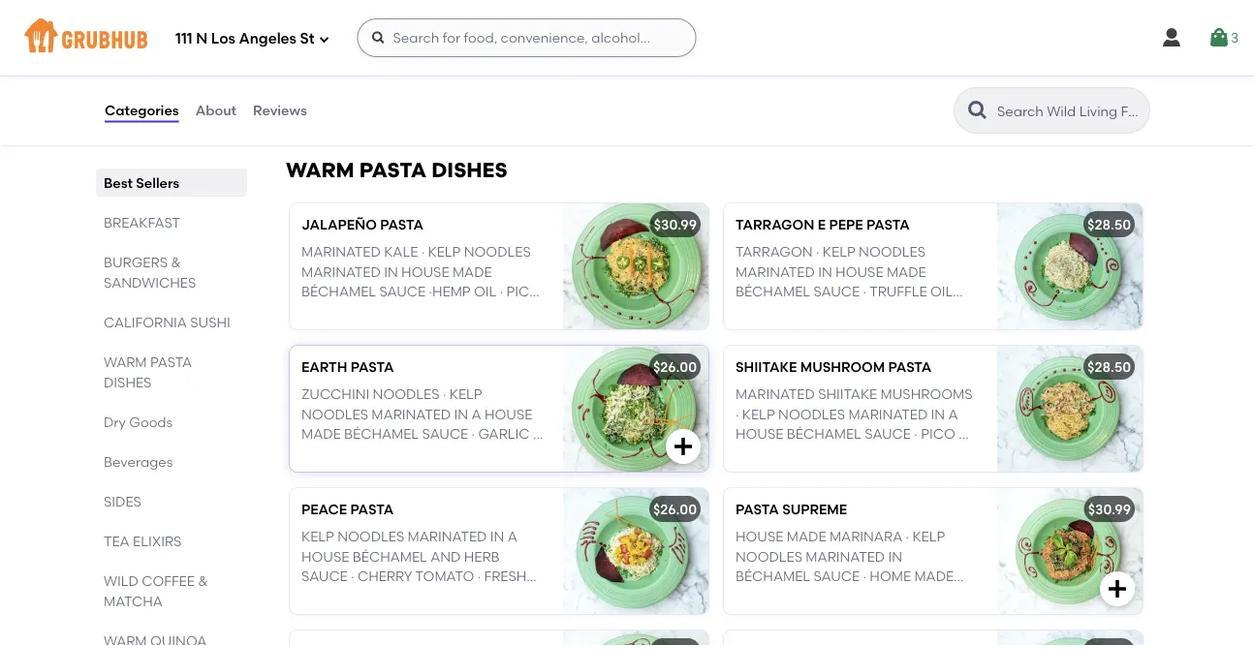 Task type: locate. For each thing, give the bounding box(es) containing it.
california
[[104, 314, 187, 331]]

avo
[[301, 6, 330, 22]]

1 $26.00 from the top
[[653, 359, 697, 376]]

$28.50 for shiitake mushroom pasta
[[1088, 359, 1131, 376]]

pasta right pepe
[[867, 217, 910, 233]]

and
[[431, 549, 461, 566]]

1 horizontal spatial $30.99
[[1088, 502, 1131, 518]]

0 vertical spatial $30.99
[[654, 217, 697, 233]]

warm inside "tab"
[[104, 354, 147, 370]]

$26.00
[[653, 359, 697, 376], [653, 502, 697, 518]]

e
[[818, 217, 826, 233]]

pasta down california sushi tab
[[150, 354, 192, 370]]

sides tab
[[104, 491, 239, 512]]

peace pasta
[[301, 502, 394, 518]]

dry goods
[[104, 414, 173, 430]]

1 $28.50 from the top
[[1088, 217, 1131, 233]]

supreme
[[782, 502, 847, 518]]

coffee
[[142, 573, 195, 589]]

wild coffee & matcha
[[104, 573, 208, 610]]

warm down california on the left of the page
[[104, 354, 147, 370]]

1 horizontal spatial warm pasta dishes
[[286, 158, 508, 183]]

0 vertical spatial svg image
[[318, 33, 330, 45]]

$28.50
[[1088, 217, 1131, 233], [1088, 359, 1131, 376]]

0 vertical spatial &
[[171, 254, 181, 270]]

& inside burgers & sandwiches
[[171, 254, 181, 270]]

roll
[[334, 6, 370, 22]]

categories
[[105, 102, 179, 119]]

matcha
[[104, 593, 163, 610]]

1 vertical spatial warm pasta dishes
[[104, 354, 192, 391]]

0 horizontal spatial warm pasta dishes
[[104, 354, 192, 391]]

avo roll
[[301, 6, 370, 22]]

main navigation navigation
[[0, 0, 1254, 76]]

1 horizontal spatial svg image
[[672, 436, 695, 459]]

pasta
[[359, 158, 427, 183], [380, 217, 424, 233], [867, 217, 910, 233], [150, 354, 192, 370], [351, 359, 394, 376], [888, 359, 932, 376], [350, 502, 394, 518], [736, 502, 779, 518]]

dry
[[104, 414, 126, 430]]

tea
[[104, 533, 130, 550]]

0 horizontal spatial warm
[[104, 354, 147, 370]]

1 vertical spatial &
[[198, 573, 208, 589]]

2 $26.00 from the top
[[653, 502, 697, 518]]

burgers & sandwiches tab
[[104, 252, 239, 293]]

1 vertical spatial warm
[[104, 354, 147, 370]]

tab
[[104, 631, 239, 646]]

0 vertical spatial $28.50
[[1088, 217, 1131, 233]]

warm pasta dishes down california on the left of the page
[[104, 354, 192, 391]]

pasta left supreme
[[736, 502, 779, 518]]

about
[[195, 102, 237, 119]]

$30.99
[[654, 217, 697, 233], [1088, 502, 1131, 518]]

california sushi
[[104, 314, 231, 331]]

about button
[[195, 76, 238, 145]]

peace pasta image
[[563, 489, 709, 615]]

kelp
[[301, 529, 334, 546]]

0 horizontal spatial dishes
[[104, 374, 152, 391]]

tarragon e pepe pasta image
[[997, 204, 1143, 330]]

$28.50 for tarragon e pepe pasta
[[1088, 217, 1131, 233]]

los
[[211, 30, 235, 48]]

&
[[171, 254, 181, 270], [198, 573, 208, 589]]

· up salad
[[348, 588, 352, 605]]

pepe
[[829, 217, 863, 233]]

tarragon
[[736, 217, 815, 233]]

dishes
[[432, 158, 508, 183], [104, 374, 152, 391]]

& up sandwiches
[[171, 254, 181, 270]]

dry goods tab
[[104, 412, 239, 432]]

pasta right jalapeño
[[380, 217, 424, 233]]

pasta inside "tab"
[[150, 354, 192, 370]]

jalapeño
[[301, 217, 377, 233]]

0 horizontal spatial &
[[171, 254, 181, 270]]

nut
[[405, 588, 434, 605]]

· right the rice
[[526, 33, 529, 50]]

1 horizontal spatial dishes
[[432, 158, 508, 183]]

1 horizontal spatial &
[[198, 573, 208, 589]]

1 vertical spatial $26.00
[[653, 502, 697, 518]]

parmesan
[[437, 588, 511, 605]]

warm
[[286, 158, 354, 183], [104, 354, 147, 370]]

n
[[196, 30, 208, 48]]

a
[[508, 529, 517, 546]]

tarragon e pepe pasta
[[736, 217, 910, 233]]

side
[[301, 608, 331, 625]]

shiitake mushroom pasta
[[736, 359, 932, 376]]

· down herb at the left bottom
[[478, 569, 481, 585]]

burgers
[[104, 254, 168, 270]]

2 $28.50 from the top
[[1088, 359, 1131, 376]]

kelp noodles marinated in a house béchamel and herb sauce · cherry tomato · fresh herbs · brazil nut parmesan ˆ side salad
[[301, 529, 527, 625]]

best
[[104, 174, 133, 191]]

macadamia cauliflower rice · avocado · cucumber
[[301, 33, 529, 69]]

svg image
[[1160, 26, 1183, 49], [1208, 26, 1231, 49], [371, 30, 386, 46], [1106, 578, 1129, 601]]

warm up jalapeño
[[286, 158, 354, 183]]

earth pasta
[[301, 359, 394, 376]]

noodles
[[338, 529, 404, 546]]

fresh
[[484, 569, 527, 585]]

0 vertical spatial $26.00
[[653, 359, 697, 376]]

cucumber
[[382, 53, 461, 69]]

svg image inside 3 button
[[1208, 26, 1231, 49]]

& right coffee
[[198, 573, 208, 589]]

ˆ
[[515, 588, 521, 605]]

cauliflower
[[391, 33, 488, 50]]

reviews
[[253, 102, 307, 119]]

$30.99 for supreme
[[1088, 502, 1131, 518]]

jalapeño pasta
[[301, 217, 424, 233]]

breakfast
[[104, 214, 180, 231]]

0 horizontal spatial svg image
[[318, 33, 330, 45]]

tea elixirs tab
[[104, 531, 239, 552]]

1 horizontal spatial warm
[[286, 158, 354, 183]]

warm pasta dishes
[[286, 158, 508, 183], [104, 354, 192, 391]]

warm pasta dishes up jalapeño pasta
[[286, 158, 508, 183]]

· right sauce
[[351, 569, 354, 585]]

1 vertical spatial $28.50
[[1088, 359, 1131, 376]]

0 horizontal spatial $30.99
[[654, 217, 697, 233]]

1 vertical spatial dishes
[[104, 374, 152, 391]]

pasta supreme
[[736, 502, 847, 518]]

1 vertical spatial $30.99
[[1088, 502, 1131, 518]]

svg image
[[318, 33, 330, 45], [672, 436, 695, 459]]

béchamel
[[353, 549, 427, 566]]

·
[[526, 33, 529, 50], [375, 53, 378, 69], [351, 569, 354, 585], [478, 569, 481, 585], [348, 588, 352, 605]]

pasta right earth
[[351, 359, 394, 376]]



Task type: describe. For each thing, give the bounding box(es) containing it.
$30.99 for pasta
[[654, 217, 697, 233]]

macadamia
[[301, 33, 387, 50]]

herb
[[464, 549, 500, 566]]

$22.99
[[655, 6, 697, 22]]

rice
[[492, 33, 523, 50]]

best sellers tab
[[104, 173, 239, 193]]

sellers
[[136, 174, 179, 191]]

beverages tab
[[104, 452, 239, 472]]

pasta up noodles
[[350, 502, 394, 518]]

van gough pasta image
[[997, 631, 1143, 646]]

warm pasta dishes tab
[[104, 352, 239, 393]]

reviews button
[[252, 76, 308, 145]]

pasta up jalapeño pasta
[[359, 158, 427, 183]]

mushroom
[[800, 359, 885, 376]]

best sellers
[[104, 174, 179, 191]]

herbs
[[301, 588, 345, 605]]

categories button
[[104, 76, 180, 145]]

sides
[[104, 493, 141, 510]]

pasta right mushroom
[[888, 359, 932, 376]]

tomato
[[415, 569, 474, 585]]

tea elixirs
[[104, 533, 182, 550]]

brazil
[[355, 588, 402, 605]]

salad
[[334, 608, 379, 625]]

marinated
[[408, 529, 487, 546]]

cherry
[[358, 569, 412, 585]]

0 vertical spatial dishes
[[432, 158, 508, 183]]

3
[[1231, 29, 1239, 46]]

california sushi tab
[[104, 312, 239, 332]]

svg image inside main navigation navigation
[[318, 33, 330, 45]]

1 vertical spatial svg image
[[672, 436, 695, 459]]

0 vertical spatial warm pasta dishes
[[286, 158, 508, 183]]

breakfast tab
[[104, 212, 239, 233]]

0 vertical spatial warm
[[286, 158, 354, 183]]

in
[[490, 529, 504, 546]]

angeles
[[239, 30, 297, 48]]

wild
[[104, 573, 139, 589]]

3 button
[[1208, 20, 1239, 55]]

earth pasta image
[[563, 346, 709, 472]]

shiitake
[[736, 359, 797, 376]]

warm pasta dishes inside "tab"
[[104, 354, 192, 391]]

Search Wild Living Foods search field
[[995, 102, 1144, 120]]

search icon image
[[966, 99, 990, 122]]

$26.00 for earth pasta
[[653, 359, 697, 376]]

peace
[[301, 502, 347, 518]]

beverages
[[104, 454, 173, 470]]

jalapeño pasta image
[[563, 204, 709, 330]]

earth
[[301, 359, 347, 376]]

elixirs
[[133, 533, 182, 550]]

dishes inside "tab"
[[104, 374, 152, 391]]

111
[[175, 30, 193, 48]]

sandwiches
[[104, 274, 196, 291]]

& inside wild coffee & matcha
[[198, 573, 208, 589]]

house
[[301, 549, 349, 566]]

wild coffee & matcha tab
[[104, 571, 239, 612]]

Search for food, convenience, alcohol... search field
[[357, 18, 696, 57]]

basil pesto pasta image
[[563, 631, 709, 646]]

111 n los angeles st
[[175, 30, 315, 48]]

goods
[[129, 414, 173, 430]]

· down the "macadamia"
[[375, 53, 378, 69]]

shiitake mushroom pasta image
[[997, 346, 1143, 472]]

$26.00 for peace pasta
[[653, 502, 697, 518]]

sushi
[[190, 314, 231, 331]]

burgers & sandwiches
[[104, 254, 196, 291]]

sauce
[[301, 569, 348, 585]]

avocado
[[301, 53, 372, 69]]

st
[[300, 30, 315, 48]]

avo roll image
[[563, 0, 709, 119]]

pasta supreme image
[[997, 489, 1143, 615]]



Task type: vqa. For each thing, say whether or not it's contained in the screenshot.
topmost $28.50
yes



